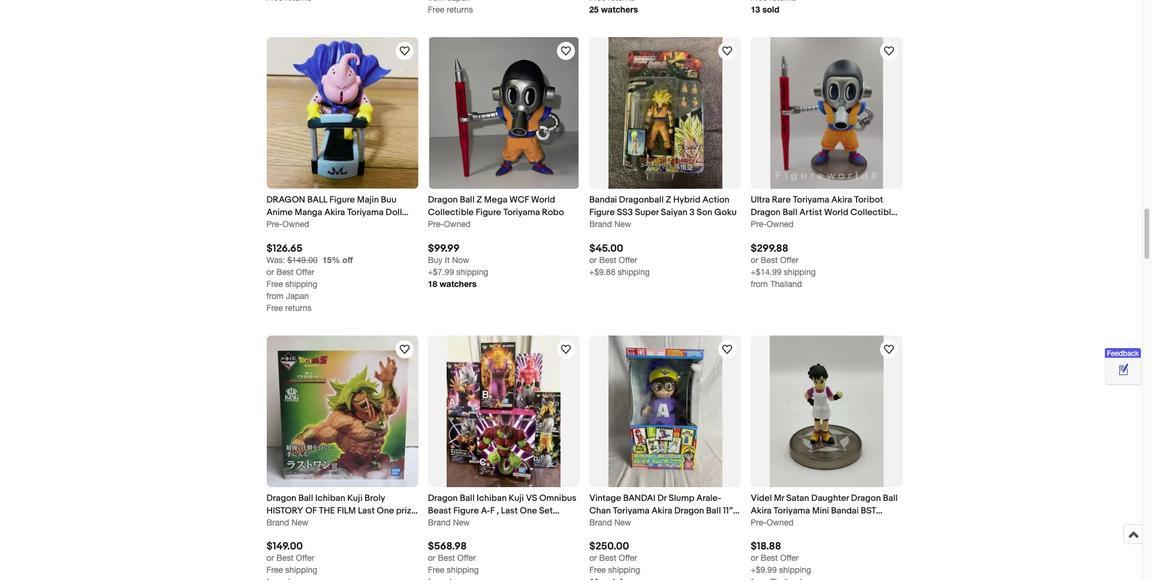 Task type: describe. For each thing, give the bounding box(es) containing it.
son
[[697, 207, 712, 218]]

bandai inside "bandai dragonball z hybrid action figure ss3 super saiyan 3 son goku brand new"
[[589, 194, 617, 206]]

ball inside dragon ball z mega wcf world collectible figure toriyama robo pre-owned
[[460, 194, 475, 206]]

broly
[[365, 493, 385, 504]]

watch bandai dragonball z hybrid action figure ss3 super saiyan 3 son goku image
[[720, 44, 735, 58]]

videl mr satan daughter dragon ball akira toriyama mini bandai bst figure mint
[[751, 493, 898, 529]]

13 sold
[[751, 4, 779, 14]]

ichiban for $568.98
[[477, 493, 507, 504]]

dragon ball ichiban kuji broly history of the film last one prize new figure
[[267, 493, 416, 529]]

a-
[[481, 505, 490, 517]]

bandai dragonball z hybrid action figure ss3 super saiyan 3 son goku brand new
[[589, 194, 737, 229]]

new for $568.98
[[453, 518, 470, 528]]

returns inside '$126.65 was: $149.00 15% off or best offer free shipping from japan free returns'
[[285, 303, 312, 313]]

$250.00
[[589, 541, 629, 553]]

shipping for $149.00
[[285, 565, 317, 575]]

z for $99.99
[[477, 194, 482, 206]]

dragon ball ichiban kuji vs omnibus beast figure a-f , last one set bandai new link
[[428, 492, 580, 529]]

25 watchers
[[589, 4, 638, 14]]

last inside dragon ball ichiban kuji broly history of the film last one prize new figure
[[358, 505, 375, 517]]

figure inside dragon ball ichiban kuji vs omnibus beast figure a-f , last one set bandai new
[[453, 505, 479, 517]]

vintage bandai dr slump arale- chan toriyama akira dragon ball 11" 1998 figure link
[[589, 492, 741, 529]]

vintage bandai dr slump arale- chan toriyama akira dragon ball 11" 1998 figure
[[589, 493, 733, 529]]

dragonball
[[619, 194, 664, 206]]

best for $299.88
[[761, 255, 778, 265]]

$45.00 or best offer +$9.88 shipping
[[589, 243, 650, 277]]

offer for $250.00
[[619, 553, 637, 563]]

bandai dragonball z hybrid action figure ss3 super saiyan 3 son goku heading
[[589, 194, 737, 218]]

$99.99
[[428, 243, 460, 255]]

shipping for $250.00
[[608, 565, 640, 575]]

ball inside videl mr satan daughter dragon ball akira toriyama mini bandai bst figure mint
[[883, 493, 898, 504]]

ball inside dragon ball ichiban kuji broly history of the film last one prize new figure
[[298, 493, 313, 504]]

free inside $149.00 or best offer free shipping
[[267, 565, 283, 575]]

brand new for $250.00
[[589, 518, 631, 528]]

off
[[342, 255, 353, 265]]

videl mr satan daughter dragon ball akira toriyama mini bandai bst figure mint image
[[770, 335, 884, 487]]

,
[[497, 505, 499, 517]]

best for $45.00
[[599, 255, 616, 265]]

dragon ball ichiban kuji vs omnibus beast figure a-f , last one set bandai new
[[428, 493, 577, 529]]

$149.00 inside '$126.65 was: $149.00 15% off or best offer free shipping from japan free returns'
[[287, 255, 318, 265]]

bandai dragonball z hybrid action figure ss3 super saiyan 3 son goku link
[[589, 194, 741, 219]]

thailand
[[770, 279, 802, 289]]

dragon inside videl mr satan daughter dragon ball akira toriyama mini bandai bst figure mint
[[851, 493, 881, 504]]

kuji for $149.00
[[347, 493, 363, 504]]

bandai inside videl mr satan daughter dragon ball akira toriyama mini bandai bst figure mint
[[831, 505, 859, 517]]

one inside dragon ball ichiban kuji vs omnibus beast figure a-f , last one set bandai new
[[520, 505, 537, 517]]

ultra rare toriyama akira toribot dragon ball artist world collectible figure
[[751, 194, 896, 231]]

shipping inside '$126.65 was: $149.00 15% off or best offer free shipping from japan free returns'
[[285, 279, 317, 289]]

brand for $568.98
[[428, 518, 451, 528]]

7507
[[316, 220, 336, 231]]

toriyama inside ultra rare toriyama akira toribot dragon ball artist world collectible figure
[[793, 194, 830, 206]]

japan for $126.65
[[286, 291, 309, 301]]

or inside '$126.65 was: $149.00 15% off or best offer free shipping from japan free returns'
[[267, 267, 274, 277]]

new for $250.00
[[614, 518, 631, 528]]

dragon ball ichiban kuji broly history of the film last one prize new figure image
[[267, 335, 418, 487]]

mega
[[484, 194, 508, 206]]

slump
[[669, 493, 695, 504]]

ball inside ultra rare toriyama akira toribot dragon ball artist world collectible figure
[[783, 207, 798, 218]]

$299.88 or best offer +$14.99 shipping from thailand
[[751, 243, 816, 289]]

ultra rare toriyama akira toribot dragon ball artist world collectible figure image
[[771, 37, 883, 189]]

dragon ball ichiban kuji broly history of the film last one prize new figure link
[[267, 492, 418, 529]]

$568.98 or best offer free shipping
[[428, 541, 479, 575]]

0 vertical spatial returns
[[447, 5, 473, 14]]

$568.98
[[428, 541, 467, 553]]

owned inside dragon ball z mega wcf world collectible figure toriyama robo pre-owned
[[444, 220, 471, 229]]

figure inside ultra rare toriyama akira toribot dragon ball artist world collectible figure
[[751, 220, 776, 231]]

ss3
[[617, 207, 633, 218]]

buy
[[428, 255, 443, 265]]

goku
[[714, 207, 737, 218]]

of
[[305, 505, 317, 517]]

saiyan
[[661, 207, 688, 218]]

free inside $568.98 or best offer free shipping
[[428, 565, 444, 575]]

was:
[[267, 255, 285, 265]]

$18.88
[[751, 541, 781, 553]]

dragon
[[267, 194, 305, 206]]

it
[[445, 255, 450, 265]]

majin
[[357, 194, 379, 206]]

dragon inside dragon ball ichiban kuji broly history of the film last one prize new figure
[[267, 493, 296, 504]]

pre- for $126.65
[[267, 220, 282, 229]]

1 horizontal spatial watchers
[[601, 4, 638, 14]]

videl mr satan daughter dragon ball akira toriyama mini bandai bst figure mint link
[[751, 492, 903, 529]]

dragon ball figure majin buu anime manga akira toriyama doll from japan 7507 link
[[267, 194, 418, 231]]

ultra
[[751, 194, 770, 206]]

f
[[490, 505, 495, 517]]

watch dragon ball figure majin buu anime manga akira toriyama doll from japan 7507 image
[[397, 44, 412, 58]]

history
[[267, 505, 303, 517]]

free returns
[[428, 5, 473, 14]]

anime
[[267, 207, 293, 218]]

mint
[[778, 518, 796, 529]]

mini
[[812, 505, 829, 517]]

free inside $250.00 or best offer free shipping
[[589, 565, 606, 575]]

best for $18.88
[[761, 553, 778, 563]]

pre-owned for $18.88
[[751, 518, 794, 528]]

mr
[[774, 493, 784, 504]]

omnibus
[[539, 493, 577, 504]]

watch videl mr satan daughter dragon ball akira toriyama mini bandai bst figure mint image
[[882, 342, 896, 356]]

manga
[[295, 207, 322, 218]]

dragon ball ichiban kuji broly history of the film last one prize new figure heading
[[267, 493, 418, 529]]

watch vintage bandai dr slump arale-chan toriyama akira dragon ball 11" 1998 figure image
[[720, 342, 735, 356]]

shipping for $18.88
[[779, 565, 811, 575]]

toriyama inside dragon ball z mega wcf world collectible figure toriyama robo pre-owned
[[503, 207, 540, 218]]

dragon ball figure majin buu anime manga akira toriyama doll from japan 7507 image
[[267, 37, 418, 189]]

new inside dragon ball ichiban kuji vs omnibus beast figure a-f , last one set bandai new
[[458, 518, 477, 529]]

toribot
[[854, 194, 883, 206]]

world inside dragon ball z mega wcf world collectible figure toriyama robo pre-owned
[[531, 194, 555, 206]]

brand inside "bandai dragonball z hybrid action figure ss3 super saiyan 3 son goku brand new"
[[589, 220, 612, 229]]

daughter
[[811, 493, 849, 504]]

ultra rare toriyama akira toribot dragon ball artist world collectible figure heading
[[751, 194, 898, 231]]

last inside dragon ball ichiban kuji vs omnibus beast figure a-f , last one set bandai new
[[501, 505, 518, 517]]

kuji for $568.98
[[509, 493, 524, 504]]

sold
[[763, 4, 779, 14]]

akira inside videl mr satan daughter dragon ball akira toriyama mini bandai bst figure mint
[[751, 505, 772, 517]]

dragon ball ichiban kuji vs omnibus beast figure a-f , last one set bandai new image
[[447, 335, 561, 487]]

japan for dragon
[[289, 220, 314, 231]]

brand new for $149.00
[[267, 518, 309, 528]]

rare
[[772, 194, 791, 206]]

1998
[[589, 518, 608, 529]]

new inside dragon ball ichiban kuji broly history of the film last one prize new figure
[[267, 518, 286, 529]]

feedback
[[1107, 349, 1139, 358]]

set
[[539, 505, 553, 517]]

shipping for $45.00
[[618, 267, 650, 277]]

vintage
[[589, 493, 621, 504]]

pre-owned for $126.65
[[267, 220, 309, 229]]

+$9.88
[[589, 267, 615, 277]]

hybrid
[[673, 194, 701, 206]]

figure inside "bandai dragonball z hybrid action figure ss3 super saiyan 3 son goku brand new"
[[589, 207, 615, 218]]

pre- for $299.88
[[751, 220, 767, 229]]

artist
[[800, 207, 822, 218]]

figure inside dragon ball z mega wcf world collectible figure toriyama robo pre-owned
[[476, 207, 501, 218]]

brand for $250.00
[[589, 518, 612, 528]]

dragon inside ultra rare toriyama akira toribot dragon ball artist world collectible figure
[[751, 207, 781, 218]]

ball inside dragon ball ichiban kuji vs omnibus beast figure a-f , last one set bandai new
[[460, 493, 475, 504]]

figure inside vintage bandai dr slump arale- chan toriyama akira dragon ball 11" 1998 figure
[[610, 518, 636, 529]]

new inside "bandai dragonball z hybrid action figure ss3 super saiyan 3 son goku brand new"
[[614, 220, 631, 229]]



Task type: locate. For each thing, give the bounding box(es) containing it.
world
[[531, 194, 555, 206], [824, 207, 849, 218]]

dragon ball ichiban kuji vs omnibus beast figure a-f , last one set bandai new heading
[[428, 493, 577, 529]]

best down the figure
[[276, 553, 294, 563]]

toriyama
[[793, 194, 830, 206], [347, 207, 384, 218], [503, 207, 540, 218], [613, 505, 650, 517], [774, 505, 810, 517]]

from inside $299.88 or best offer +$14.99 shipping from thailand
[[751, 279, 768, 289]]

1 z from the left
[[477, 194, 482, 206]]

or down history
[[267, 553, 274, 563]]

toriyama down bandai
[[613, 505, 650, 517]]

offer down $126.65
[[296, 267, 314, 277]]

ultra rare toriyama akira toribot dragon ball artist world collectible figure link
[[751, 194, 903, 231]]

brand down beast at the bottom left
[[428, 518, 451, 528]]

figure left a- at left
[[453, 505, 479, 517]]

0 horizontal spatial collectible
[[428, 207, 474, 218]]

1 horizontal spatial collectible
[[851, 207, 896, 218]]

shipping down $126.65
[[285, 279, 317, 289]]

one
[[377, 505, 394, 517], [520, 505, 537, 517]]

kuji inside dragon ball ichiban kuji broly history of the film last one prize new figure
[[347, 493, 363, 504]]

15%
[[322, 255, 340, 265]]

pre-owned for $299.88
[[751, 220, 794, 229]]

2 last from the left
[[501, 505, 518, 517]]

0 horizontal spatial brand new
[[267, 518, 309, 528]]

offer inside $149.00 or best offer free shipping
[[296, 553, 314, 563]]

dragon inside dragon ball ichiban kuji vs omnibus beast figure a-f , last one set bandai new
[[428, 493, 458, 504]]

0 vertical spatial $149.00
[[287, 255, 318, 265]]

brand new down history
[[267, 518, 309, 528]]

figure
[[288, 518, 312, 529]]

owned for $299.88
[[767, 220, 794, 229]]

0 horizontal spatial watchers
[[440, 279, 477, 289]]

pre-owned up $18.88
[[751, 518, 794, 528]]

z inside "bandai dragonball z hybrid action figure ss3 super saiyan 3 son goku brand new"
[[666, 194, 671, 206]]

or inside $45.00 or best offer +$9.88 shipping
[[589, 255, 597, 265]]

0 horizontal spatial ichiban
[[315, 493, 345, 504]]

0 horizontal spatial last
[[358, 505, 375, 517]]

brand for $149.00
[[267, 518, 289, 528]]

1 new from the left
[[267, 518, 286, 529]]

0 horizontal spatial from
[[267, 291, 284, 301]]

wcf
[[510, 194, 529, 206]]

1 horizontal spatial z
[[666, 194, 671, 206]]

or
[[589, 255, 597, 265], [751, 255, 758, 265], [267, 267, 274, 277], [267, 553, 274, 563], [428, 553, 436, 563], [589, 553, 597, 563], [751, 553, 758, 563]]

1 horizontal spatial new
[[458, 518, 477, 529]]

shipping inside $45.00 or best offer +$9.88 shipping
[[618, 267, 650, 277]]

None text field
[[267, 255, 318, 265]]

dragon ball z mega wcf world collectible figure toriyama robo heading
[[428, 194, 564, 218]]

dr
[[658, 493, 667, 504]]

toriyama down majin
[[347, 207, 384, 218]]

kuji left vs on the left
[[509, 493, 524, 504]]

ball inside vintage bandai dr slump arale- chan toriyama akira dragon ball 11" 1998 figure
[[706, 505, 721, 517]]

figure right the ball on the top left of page
[[330, 194, 355, 206]]

2 vertical spatial bandai
[[428, 518, 456, 529]]

1 ichiban from the left
[[315, 493, 345, 504]]

dragon up bst
[[851, 493, 881, 504]]

0 horizontal spatial kuji
[[347, 493, 363, 504]]

1 horizontal spatial one
[[520, 505, 537, 517]]

or for $45.00
[[589, 255, 597, 265]]

13
[[751, 4, 760, 14]]

offer down $299.88
[[780, 255, 799, 265]]

dragon ball z mega wcf world collectible figure toriyama robo pre-owned
[[428, 194, 564, 229]]

kuji inside dragon ball ichiban kuji vs omnibus beast figure a-f , last one set bandai new
[[509, 493, 524, 504]]

dragon down ultra
[[751, 207, 781, 218]]

the
[[319, 505, 335, 517]]

brand new down chan
[[589, 518, 631, 528]]

toriyama up mint on the bottom right of page
[[774, 505, 810, 517]]

offer down the figure
[[296, 553, 314, 563]]

bandai down daughter
[[831, 505, 859, 517]]

1 horizontal spatial bandai
[[589, 194, 617, 206]]

or down $568.98
[[428, 553, 436, 563]]

z
[[477, 194, 482, 206], [666, 194, 671, 206]]

brand down chan
[[589, 518, 612, 528]]

1 horizontal spatial kuji
[[509, 493, 524, 504]]

shipping for $99.99
[[456, 267, 488, 277]]

brand new down beast at the bottom left
[[428, 518, 470, 528]]

offer inside $18.88 or best offer +$9.99 shipping
[[780, 553, 799, 563]]

figure right 1998
[[610, 518, 636, 529]]

bandai inside dragon ball ichiban kuji vs omnibus beast figure a-f , last one set bandai new
[[428, 518, 456, 529]]

vintage bandai dr slump arale-chan toriyama akira dragon ball 11" 1998 figure image
[[608, 335, 722, 487]]

offer for $149.00
[[296, 553, 314, 563]]

or inside $299.88 or best offer +$14.99 shipping from thailand
[[751, 255, 758, 265]]

1 horizontal spatial last
[[501, 505, 518, 517]]

best inside $149.00 or best offer free shipping
[[276, 553, 294, 563]]

2 collectible from the left
[[851, 207, 896, 218]]

1 horizontal spatial world
[[824, 207, 849, 218]]

prize
[[396, 505, 416, 517]]

or inside $250.00 or best offer free shipping
[[589, 553, 597, 563]]

akira inside ultra rare toriyama akira toribot dragon ball artist world collectible figure
[[832, 194, 852, 206]]

from down +$14.99
[[751, 279, 768, 289]]

shipping right the +$9.88
[[618, 267, 650, 277]]

figure down mega
[[476, 207, 501, 218]]

0 horizontal spatial one
[[377, 505, 394, 517]]

figure up $299.88
[[751, 220, 776, 231]]

3 brand new from the left
[[589, 518, 631, 528]]

offer down $250.00 at the bottom right of the page
[[619, 553, 637, 563]]

from down was:
[[267, 291, 284, 301]]

offer inside $250.00 or best offer free shipping
[[619, 553, 637, 563]]

or for $18.88
[[751, 553, 758, 563]]

ichiban
[[315, 493, 345, 504], [477, 493, 507, 504]]

shipping inside $299.88 or best offer +$14.99 shipping from thailand
[[784, 267, 816, 277]]

dragon down slump
[[674, 505, 704, 517]]

best down $299.88
[[761, 255, 778, 265]]

satan
[[786, 493, 809, 504]]

or inside $18.88 or best offer +$9.99 shipping
[[751, 553, 758, 563]]

japan
[[289, 220, 314, 231], [286, 291, 309, 301]]

or inside $149.00 or best offer free shipping
[[267, 553, 274, 563]]

$45.00
[[589, 243, 623, 255]]

new down the ss3
[[614, 220, 631, 229]]

or inside $568.98 or best offer free shipping
[[428, 553, 436, 563]]

dragon inside dragon ball z mega wcf world collectible figure toriyama robo pre-owned
[[428, 194, 458, 206]]

shipping down $568.98
[[447, 565, 479, 575]]

dragon ball z mega wcf world collectible figure toriyama robo image
[[429, 37, 579, 189]]

18
[[428, 279, 437, 289]]

owned down manga
[[282, 220, 309, 229]]

toriyama down wcf
[[503, 207, 540, 218]]

ichiban inside dragon ball ichiban kuji broly history of the film last one prize new figure
[[315, 493, 345, 504]]

1 vertical spatial world
[[824, 207, 849, 218]]

beast
[[428, 505, 451, 517]]

robo
[[542, 207, 564, 218]]

bandai down beast at the bottom left
[[428, 518, 456, 529]]

best for $568.98
[[438, 553, 455, 563]]

figure left the ss3
[[589, 207, 615, 218]]

best down $45.00
[[599, 255, 616, 265]]

dragon ball figure majin buu anime manga akira toriyama doll from japan 7507
[[267, 194, 402, 231]]

best down was:
[[276, 267, 294, 277]]

toriyama up artist
[[793, 194, 830, 206]]

$18.88 or best offer +$9.99 shipping
[[751, 541, 811, 575]]

dragon ball z mega wcf world collectible figure toriyama robo link
[[428, 194, 580, 219]]

watchers inside '$99.99 buy it now +$7.99 shipping 18 watchers'
[[440, 279, 477, 289]]

0 vertical spatial watchers
[[601, 4, 638, 14]]

z up saiyan
[[666, 194, 671, 206]]

or down $250.00 at the bottom right of the page
[[589, 553, 597, 563]]

pre-
[[267, 220, 282, 229], [428, 220, 444, 229], [751, 220, 767, 229], [751, 518, 767, 528]]

offer down $18.88
[[780, 553, 799, 563]]

or up +$14.99
[[751, 255, 758, 265]]

brand
[[589, 220, 612, 229], [267, 518, 289, 528], [428, 518, 451, 528], [589, 518, 612, 528]]

brand down history
[[267, 518, 289, 528]]

1 kuji from the left
[[347, 493, 363, 504]]

new up $568.98
[[453, 518, 470, 528]]

watch dragon ball ichiban kuji broly history of the film last one prize new figure image
[[397, 342, 412, 356]]

z left mega
[[477, 194, 482, 206]]

vintage bandai dr slump arale- chan toriyama akira dragon ball 11" 1998 figure heading
[[589, 493, 740, 529]]

1 horizontal spatial from
[[751, 279, 768, 289]]

$149.00 inside $149.00 or best offer free shipping
[[267, 541, 303, 553]]

offer for $18.88
[[780, 553, 799, 563]]

shipping for $568.98
[[447, 565, 479, 575]]

shipping inside $149.00 or best offer free shipping
[[285, 565, 317, 575]]

offer down $45.00
[[619, 255, 637, 265]]

offer inside $299.88 or best offer +$14.99 shipping from thailand
[[780, 255, 799, 265]]

shipping for $299.88
[[784, 267, 816, 277]]

or for $149.00
[[267, 553, 274, 563]]

1 vertical spatial returns
[[285, 303, 312, 313]]

one down broly
[[377, 505, 394, 517]]

25
[[589, 4, 599, 14]]

shipping down the figure
[[285, 565, 317, 575]]

owned for $18.88
[[767, 518, 794, 528]]

best inside $250.00 or best offer free shipping
[[599, 553, 616, 563]]

one inside dragon ball ichiban kuji broly history of the film last one prize new figure
[[377, 505, 394, 517]]

$149.00 down $126.65
[[287, 255, 318, 265]]

0 vertical spatial world
[[531, 194, 555, 206]]

$149.00 or best offer free shipping
[[267, 541, 317, 575]]

pre-owned
[[267, 220, 309, 229], [751, 220, 794, 229], [751, 518, 794, 528]]

bandai dragonball z hybrid action figure ss3 super saiyan 3 son goku image
[[608, 37, 722, 189]]

$149.00 down the figure
[[267, 541, 303, 553]]

watch ultra rare toriyama akira toribot dragon ball artist world collectible figure image
[[882, 44, 896, 58]]

1 vertical spatial japan
[[286, 291, 309, 301]]

vs
[[526, 493, 537, 504]]

new
[[267, 518, 286, 529], [458, 518, 477, 529]]

1 brand new from the left
[[267, 518, 309, 528]]

new for $149.00
[[292, 518, 309, 528]]

2 kuji from the left
[[509, 493, 524, 504]]

offer for $45.00
[[619, 255, 637, 265]]

owned down rare
[[767, 220, 794, 229]]

11"
[[723, 505, 733, 517]]

brand up $45.00
[[589, 220, 612, 229]]

2 brand new from the left
[[428, 518, 470, 528]]

super
[[635, 207, 659, 218]]

0 horizontal spatial new
[[267, 518, 286, 529]]

figure up $18.88
[[751, 518, 776, 529]]

owned for $126.65
[[282, 220, 309, 229]]

bandai
[[623, 493, 656, 504]]

0 horizontal spatial world
[[531, 194, 555, 206]]

best inside '$126.65 was: $149.00 15% off or best offer free shipping from japan free returns'
[[276, 267, 294, 277]]

bst
[[861, 505, 876, 517]]

best for $149.00
[[276, 553, 294, 563]]

$149.00
[[287, 255, 318, 265], [267, 541, 303, 553]]

akira
[[832, 194, 852, 206], [324, 207, 345, 218], [652, 505, 672, 517], [751, 505, 772, 517]]

from inside '$126.65 was: $149.00 15% off or best offer free shipping from japan free returns'
[[267, 291, 284, 301]]

owned down mr
[[767, 518, 794, 528]]

none text field containing was:
[[267, 255, 318, 265]]

akira inside vintage bandai dr slump arale- chan toriyama akira dragon ball 11" 1998 figure
[[652, 505, 672, 517]]

one down vs on the left
[[520, 505, 537, 517]]

owned up $99.99
[[444, 220, 471, 229]]

ichiban for $149.00
[[315, 493, 345, 504]]

+$9.99
[[751, 565, 777, 575]]

akira up 7507
[[324, 207, 345, 218]]

bandai up the ss3
[[589, 194, 617, 206]]

videl mr satan daughter dragon ball akira toriyama mini bandai bst figure mint heading
[[751, 493, 898, 529]]

best inside $299.88 or best offer +$14.99 shipping from thailand
[[761, 255, 778, 265]]

or down was:
[[267, 267, 274, 277]]

z for $45.00
[[666, 194, 671, 206]]

collectible down toribot
[[851, 207, 896, 218]]

from
[[267, 220, 287, 231]]

watch dragon ball ichiban kuji vs omnibus beast figure a-f , last one set bandai new image
[[559, 342, 573, 356]]

$126.65 was: $149.00 15% off or best offer free shipping from japan free returns
[[267, 243, 353, 313]]

shipping up thailand
[[784, 267, 816, 277]]

3
[[690, 207, 695, 218]]

1 vertical spatial bandai
[[831, 505, 859, 517]]

japan inside dragon ball figure majin buu anime manga akira toriyama doll from japan 7507
[[289, 220, 314, 231]]

action
[[703, 194, 730, 206]]

0 horizontal spatial z
[[477, 194, 482, 206]]

2 horizontal spatial brand new
[[589, 518, 631, 528]]

kuji up film
[[347, 493, 363, 504]]

ichiban up "the"
[[315, 493, 345, 504]]

new right 1998
[[614, 518, 631, 528]]

best inside $568.98 or best offer free shipping
[[438, 553, 455, 563]]

best inside $45.00 or best offer +$9.88 shipping
[[599, 255, 616, 265]]

now
[[452, 255, 469, 265]]

figure inside videl mr satan daughter dragon ball akira toriyama mini bandai bst figure mint
[[751, 518, 776, 529]]

2 new from the left
[[458, 518, 477, 529]]

pre- for $18.88
[[751, 518, 767, 528]]

figure inside dragon ball figure majin buu anime manga akira toriyama doll from japan 7507
[[330, 194, 355, 206]]

brand new for $568.98
[[428, 518, 470, 528]]

new down the of
[[292, 518, 309, 528]]

film
[[337, 505, 356, 517]]

watch dragon ball z mega wcf world collectible figure toriyama robo image
[[559, 44, 573, 58]]

2 ichiban from the left
[[477, 493, 507, 504]]

collectible inside dragon ball z mega wcf world collectible figure toriyama robo pre-owned
[[428, 207, 474, 218]]

new
[[614, 220, 631, 229], [292, 518, 309, 528], [453, 518, 470, 528], [614, 518, 631, 528]]

$250.00 or best offer free shipping
[[589, 541, 640, 575]]

+$14.99
[[751, 267, 782, 277]]

shipping down "now"
[[456, 267, 488, 277]]

1 one from the left
[[377, 505, 394, 517]]

or for $568.98
[[428, 553, 436, 563]]

1 vertical spatial watchers
[[440, 279, 477, 289]]

videl
[[751, 493, 772, 504]]

shipping inside $250.00 or best offer free shipping
[[608, 565, 640, 575]]

1 last from the left
[[358, 505, 375, 517]]

world right artist
[[824, 207, 849, 218]]

toriyama inside videl mr satan daughter dragon ball akira toriyama mini bandai bst figure mint
[[774, 505, 810, 517]]

shipping inside $18.88 or best offer +$9.99 shipping
[[779, 565, 811, 575]]

$99.99 buy it now +$7.99 shipping 18 watchers
[[428, 243, 488, 289]]

shipping inside $568.98 or best offer free shipping
[[447, 565, 479, 575]]

new up $568.98
[[458, 518, 477, 529]]

2 z from the left
[[666, 194, 671, 206]]

offer
[[619, 255, 637, 265], [780, 255, 799, 265], [296, 267, 314, 277], [296, 553, 314, 563], [457, 553, 476, 563], [619, 553, 637, 563], [780, 553, 799, 563]]

0 vertical spatial from
[[751, 279, 768, 289]]

0 vertical spatial bandai
[[589, 194, 617, 206]]

returns
[[447, 5, 473, 14], [285, 303, 312, 313]]

shipping inside '$99.99 buy it now +$7.99 shipping 18 watchers'
[[456, 267, 488, 277]]

last right ,
[[501, 505, 518, 517]]

dragon up $99.99
[[428, 194, 458, 206]]

1 horizontal spatial returns
[[447, 5, 473, 14]]

dragon up beast at the bottom left
[[428, 493, 458, 504]]

2 horizontal spatial bandai
[[831, 505, 859, 517]]

arale-
[[697, 493, 721, 504]]

z inside dragon ball z mega wcf world collectible figure toriyama robo pre-owned
[[477, 194, 482, 206]]

pre- down ultra
[[751, 220, 767, 229]]

1 horizontal spatial brand new
[[428, 518, 470, 528]]

from
[[751, 279, 768, 289], [267, 291, 284, 301]]

toriyama inside dragon ball figure majin buu anime manga akira toriyama doll from japan 7507
[[347, 207, 384, 218]]

1 vertical spatial from
[[267, 291, 284, 301]]

offer inside '$126.65 was: $149.00 15% off or best offer free shipping from japan free returns'
[[296, 267, 314, 277]]

shipping right +$9.99
[[779, 565, 811, 575]]

watchers right 25
[[601, 4, 638, 14]]

pre- down videl
[[751, 518, 767, 528]]

dragon inside vintage bandai dr slump arale- chan toriyama akira dragon ball 11" 1998 figure
[[674, 505, 704, 517]]

best for $250.00
[[599, 553, 616, 563]]

pre- up $99.99
[[428, 220, 444, 229]]

new down history
[[267, 518, 286, 529]]

0 vertical spatial japan
[[289, 220, 314, 231]]

collectible inside ultra rare toriyama akira toribot dragon ball artist world collectible figure
[[851, 207, 896, 218]]

or for $250.00
[[589, 553, 597, 563]]

offer for $568.98
[[457, 553, 476, 563]]

brand new
[[267, 518, 309, 528], [428, 518, 470, 528], [589, 518, 631, 528]]

offer for $299.88
[[780, 255, 799, 265]]

toriyama inside vintage bandai dr slump arale- chan toriyama akira dragon ball 11" 1998 figure
[[613, 505, 650, 517]]

doll
[[386, 207, 402, 218]]

dragon up history
[[267, 493, 296, 504]]

$299.88
[[751, 243, 789, 255]]

shipping down $250.00 at the bottom right of the page
[[608, 565, 640, 575]]

dragon ball figure majin buu anime manga akira toriyama doll from japan 7507 heading
[[267, 194, 409, 231]]

last down broly
[[358, 505, 375, 517]]

pre- down anime
[[267, 220, 282, 229]]

akira down videl
[[751, 505, 772, 517]]

offer inside $45.00 or best offer +$9.88 shipping
[[619, 255, 637, 265]]

or for $299.88
[[751, 255, 758, 265]]

world up robo
[[531, 194, 555, 206]]

last
[[358, 505, 375, 517], [501, 505, 518, 517]]

1 collectible from the left
[[428, 207, 474, 218]]

akira inside dragon ball figure majin buu anime manga akira toriyama doll from japan 7507
[[324, 207, 345, 218]]

japan inside '$126.65 was: $149.00 15% off or best offer free shipping from japan free returns'
[[286, 291, 309, 301]]

+$7.99
[[428, 267, 454, 277]]

world inside ultra rare toriyama akira toribot dragon ball artist world collectible figure
[[824, 207, 849, 218]]

japan down manga
[[289, 220, 314, 231]]

ball
[[460, 194, 475, 206], [783, 207, 798, 218], [298, 493, 313, 504], [460, 493, 475, 504], [883, 493, 898, 504], [706, 505, 721, 517]]

best down $568.98
[[438, 553, 455, 563]]

best down $250.00 at the bottom right of the page
[[599, 553, 616, 563]]

bandai
[[589, 194, 617, 206], [831, 505, 859, 517], [428, 518, 456, 529]]

1 vertical spatial $149.00
[[267, 541, 303, 553]]

offer down $568.98
[[457, 553, 476, 563]]

chan
[[589, 505, 611, 517]]

0 horizontal spatial returns
[[285, 303, 312, 313]]

pre-owned down anime
[[267, 220, 309, 229]]

2 one from the left
[[520, 505, 537, 517]]

free
[[428, 5, 444, 14], [267, 279, 283, 289], [267, 303, 283, 313], [267, 565, 283, 575], [428, 565, 444, 575], [589, 565, 606, 575]]

pre-owned up $299.88
[[751, 220, 794, 229]]

or up +$9.99
[[751, 553, 758, 563]]

watchers
[[601, 4, 638, 14], [440, 279, 477, 289]]

or up the +$9.88
[[589, 255, 597, 265]]

best down $18.88
[[761, 553, 778, 563]]

collectible up $99.99
[[428, 207, 474, 218]]

best inside $18.88 or best offer +$9.99 shipping
[[761, 553, 778, 563]]

japan down $126.65
[[286, 291, 309, 301]]

watchers down +$7.99
[[440, 279, 477, 289]]

ball
[[307, 194, 328, 206]]

buu
[[381, 194, 396, 206]]

akira left toribot
[[832, 194, 852, 206]]

akira down dr
[[652, 505, 672, 517]]

1 horizontal spatial ichiban
[[477, 493, 507, 504]]

pre- inside dragon ball z mega wcf world collectible figure toriyama robo pre-owned
[[428, 220, 444, 229]]

ichiban inside dragon ball ichiban kuji vs omnibus beast figure a-f , last one set bandai new
[[477, 493, 507, 504]]

ichiban up f
[[477, 493, 507, 504]]

offer inside $568.98 or best offer free shipping
[[457, 553, 476, 563]]

0 horizontal spatial bandai
[[428, 518, 456, 529]]



Task type: vqa. For each thing, say whether or not it's contained in the screenshot.
the or associated with $568.98
yes



